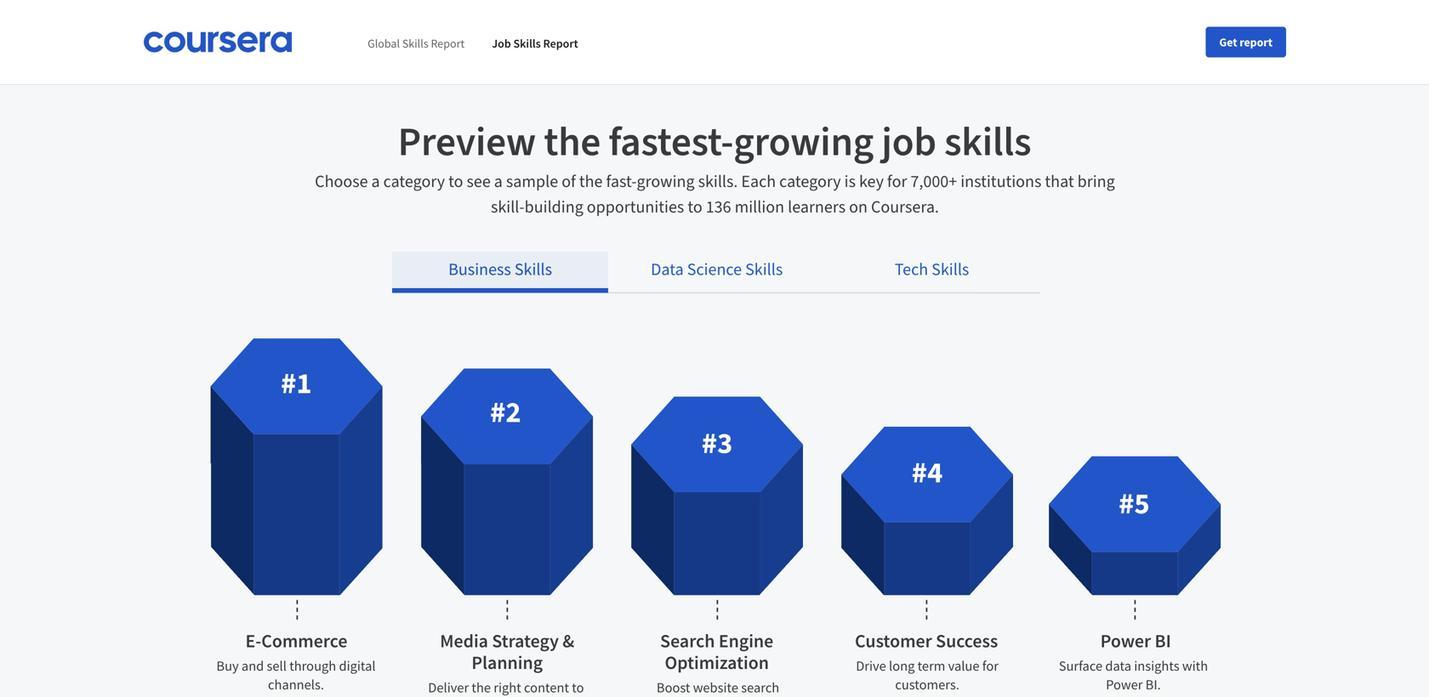 Task type: vqa. For each thing, say whether or not it's contained in the screenshot.
Johns Hopkins University image
no



Task type: locate. For each thing, give the bounding box(es) containing it.
report for job skills report
[[543, 36, 578, 51]]

job
[[492, 36, 511, 51]]

global
[[368, 36, 400, 51]]

get report
[[1220, 34, 1273, 50]]

2 report from the left
[[543, 36, 578, 51]]

skills for job
[[514, 36, 541, 51]]

global skills report
[[368, 36, 465, 51]]

report
[[431, 36, 465, 51], [543, 36, 578, 51]]

job skills report
[[492, 36, 578, 51]]

job skills report link
[[492, 36, 578, 51]]

get
[[1220, 34, 1238, 50]]

0 horizontal spatial skills
[[402, 36, 429, 51]]

report right job
[[543, 36, 578, 51]]

skills
[[402, 36, 429, 51], [514, 36, 541, 51]]

get report button
[[1206, 27, 1287, 57]]

1 report from the left
[[431, 36, 465, 51]]

2 skills from the left
[[514, 36, 541, 51]]

1 skills from the left
[[402, 36, 429, 51]]

0 horizontal spatial report
[[431, 36, 465, 51]]

skills right global
[[402, 36, 429, 51]]

1 horizontal spatial report
[[543, 36, 578, 51]]

1 horizontal spatial skills
[[514, 36, 541, 51]]

skills right job
[[514, 36, 541, 51]]

report
[[1240, 34, 1273, 50]]

report left job
[[431, 36, 465, 51]]



Task type: describe. For each thing, give the bounding box(es) containing it.
skills for global
[[402, 36, 429, 51]]

report for global skills report
[[431, 36, 465, 51]]

coursera logo image
[[143, 31, 293, 53]]

global skills report link
[[368, 36, 465, 51]]



